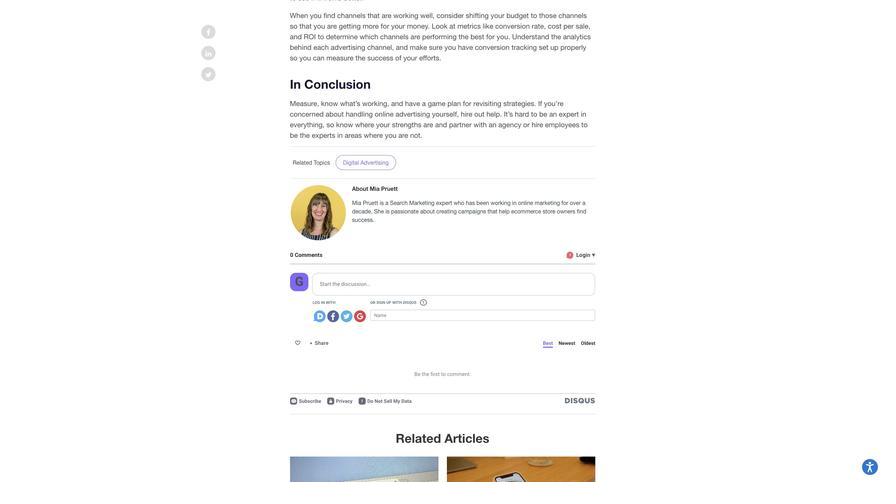 Task type: locate. For each thing, give the bounding box(es) containing it.
0 vertical spatial about
[[326, 110, 344, 118]]

0 horizontal spatial in
[[337, 131, 343, 139]]

0 vertical spatial pruett
[[381, 185, 398, 192]]

2 vertical spatial in
[[512, 200, 517, 206]]

expert up employees
[[559, 110, 579, 118]]

1 horizontal spatial advertising
[[396, 110, 430, 118]]

know up areas
[[336, 120, 353, 129]]

you
[[310, 11, 322, 19], [314, 22, 325, 30], [445, 43, 456, 51], [300, 54, 311, 62], [385, 131, 397, 139]]

open accessibe: accessibility options, statement and help image
[[866, 462, 874, 472]]

1 vertical spatial find
[[577, 208, 587, 214]]

conversion down "budget"
[[495, 22, 530, 30]]

1 vertical spatial have
[[405, 99, 420, 107]]

for inside mia pruett is a search marketing expert who has been working in online marketing for over a decade. she is passionate about creating campaigns that help ecommerce store owners find success.
[[562, 200, 568, 206]]

and up behind
[[290, 32, 302, 40]]

facebook image
[[207, 29, 211, 36]]

1 vertical spatial that
[[300, 22, 312, 30]]

0 vertical spatial find
[[324, 11, 335, 19]]

that up roi
[[300, 22, 312, 30]]

about down what's
[[326, 110, 344, 118]]

1 horizontal spatial online
[[518, 200, 533, 206]]

where right areas
[[364, 131, 383, 139]]

working
[[394, 11, 419, 19], [491, 200, 511, 206]]

1 horizontal spatial be
[[539, 110, 547, 118]]

are down "money."
[[411, 32, 420, 40]]

your
[[491, 11, 505, 19], [391, 22, 405, 30], [404, 54, 417, 62], [376, 120, 390, 129]]

1 vertical spatial advertising
[[396, 110, 430, 118]]

mia inside mia pruett is a search marketing expert who has been working in online marketing for over a decade. she is passionate about creating campaigns that help ecommerce store owners find success.
[[352, 200, 361, 206]]

for up owners
[[562, 200, 568, 206]]

articles
[[445, 431, 489, 446]]

1 vertical spatial working
[[491, 200, 511, 206]]

about mia pruett
[[352, 185, 398, 192]]

1 horizontal spatial in
[[512, 200, 517, 206]]

so inside measure, know what's working, and have a game plan for revisiting strategies. if you're concerned about handling online advertising yourself, hire out help. it's hard to be an expert in everything, so know where your strengths are and partner with an agency or hire employees to be the experts in areas where you are not.
[[327, 120, 334, 129]]

have up strengths
[[405, 99, 420, 107]]

conclusion
[[304, 77, 371, 91]]

online down working,
[[375, 110, 394, 118]]

about down marketing on the top left
[[420, 208, 435, 214]]

channels up the channel,
[[380, 32, 409, 40]]

plan
[[448, 99, 461, 107]]

measure
[[327, 54, 354, 62]]

set
[[539, 43, 549, 51]]

1 vertical spatial related
[[396, 431, 441, 446]]

a left game
[[422, 99, 426, 107]]

campaigns
[[458, 208, 486, 214]]

are
[[382, 11, 392, 19], [327, 22, 337, 30], [411, 32, 420, 40], [424, 120, 433, 129], [399, 131, 408, 139]]

advertising down determine
[[331, 43, 365, 51]]

your left "money."
[[391, 22, 405, 30]]

conversion down you.
[[475, 43, 510, 51]]

0 vertical spatial where
[[355, 120, 374, 129]]

she
[[374, 208, 384, 214]]

not.
[[410, 131, 422, 139]]

for inside measure, know what's working, and have a game plan for revisiting strategies. if you're concerned about handling online advertising yourself, hire out help. it's hard to be an expert in everything, so know where your strengths are and partner with an agency or hire employees to be the experts in areas where you are not.
[[463, 99, 472, 107]]

0 horizontal spatial pruett
[[363, 200, 378, 206]]

0 vertical spatial be
[[539, 110, 547, 118]]

0 horizontal spatial expert
[[436, 200, 452, 206]]

1 horizontal spatial have
[[458, 43, 473, 51]]

revisiting
[[474, 99, 502, 107]]

so up experts
[[327, 120, 334, 129]]

0 vertical spatial online
[[375, 110, 394, 118]]

0 horizontal spatial related
[[293, 159, 312, 166]]

2 horizontal spatial in
[[581, 110, 587, 118]]

strategies.
[[504, 99, 536, 107]]

and
[[290, 32, 302, 40], [396, 43, 408, 51], [391, 99, 403, 107], [435, 120, 447, 129]]

concerned
[[290, 110, 324, 118]]

advertising
[[361, 159, 389, 166]]

1 vertical spatial mia
[[352, 200, 361, 206]]

digital advertising link
[[336, 155, 396, 170]]

in
[[581, 110, 587, 118], [337, 131, 343, 139], [512, 200, 517, 206]]

per
[[564, 22, 574, 30]]

when you find channels that are working well, consider shifting your budget to those channels so that you are getting more for your money. look at metrics like conversion rate, cost per sale, and roi to determine which channels are performing the best for you. understand the analytics behind each advertising channel, and make sure you have conversion tracking set up properly so you can measure the success of your efforts.
[[290, 11, 591, 62]]

for
[[381, 22, 389, 30], [486, 32, 495, 40], [463, 99, 472, 107], [562, 200, 568, 206]]

related topics
[[293, 159, 330, 166]]

are down strengths
[[399, 131, 408, 139]]

1 vertical spatial hire
[[532, 120, 543, 129]]

what's
[[340, 99, 360, 107]]

hire right or at the top right of the page
[[532, 120, 543, 129]]

the down everything,
[[300, 131, 310, 139]]

0 horizontal spatial be
[[290, 131, 298, 139]]

game
[[428, 99, 446, 107]]

mia up decade.
[[352, 200, 361, 206]]

1 horizontal spatial working
[[491, 200, 511, 206]]

areas
[[345, 131, 362, 139]]

to right employees
[[582, 120, 588, 129]]

each
[[314, 43, 329, 51]]

an
[[549, 110, 557, 118], [489, 120, 497, 129]]

hire
[[461, 110, 473, 118], [532, 120, 543, 129]]

mia
[[370, 185, 380, 192], [352, 200, 361, 206]]

it's
[[504, 110, 513, 118]]

for right plan
[[463, 99, 472, 107]]

rate,
[[532, 22, 546, 30]]

and down yourself,
[[435, 120, 447, 129]]

channels up the per at the right of the page
[[559, 11, 587, 19]]

are up the channel,
[[382, 11, 392, 19]]

1 horizontal spatial related
[[396, 431, 441, 446]]

0 horizontal spatial is
[[380, 200, 384, 206]]

0 vertical spatial conversion
[[495, 22, 530, 30]]

0 horizontal spatial have
[[405, 99, 420, 107]]

1 horizontal spatial channels
[[380, 32, 409, 40]]

and up of
[[396, 43, 408, 51]]

1 vertical spatial pruett
[[363, 200, 378, 206]]

0 vertical spatial advertising
[[331, 43, 365, 51]]

1 vertical spatial an
[[489, 120, 497, 129]]

know
[[321, 99, 338, 107], [336, 120, 353, 129]]

find inside mia pruett is a search marketing expert who has been working in online marketing for over a decade. she is passionate about creating campaigns that help ecommerce store owners find success.
[[577, 208, 587, 214]]

store
[[543, 208, 556, 214]]

1 horizontal spatial expert
[[559, 110, 579, 118]]

or
[[523, 120, 530, 129]]

1 horizontal spatial pruett
[[381, 185, 398, 192]]

hire up partner
[[461, 110, 473, 118]]

expert
[[559, 110, 579, 118], [436, 200, 452, 206]]

an down help.
[[489, 120, 497, 129]]

0 vertical spatial mia
[[370, 185, 380, 192]]

so
[[290, 22, 298, 30], [290, 54, 298, 62], [327, 120, 334, 129]]

1 vertical spatial know
[[336, 120, 353, 129]]

mia right about
[[370, 185, 380, 192]]

0 vertical spatial expert
[[559, 110, 579, 118]]

has
[[466, 200, 475, 206]]

1 vertical spatial about
[[420, 208, 435, 214]]

pruett up decade.
[[363, 200, 378, 206]]

0 horizontal spatial mia
[[352, 200, 361, 206]]

find up determine
[[324, 11, 335, 19]]

0 vertical spatial that
[[368, 11, 380, 19]]

find
[[324, 11, 335, 19], [577, 208, 587, 214]]

2 horizontal spatial that
[[488, 208, 497, 214]]

be
[[539, 110, 547, 118], [290, 131, 298, 139]]

you down strengths
[[385, 131, 397, 139]]

look
[[432, 22, 448, 30]]

2 horizontal spatial a
[[583, 200, 586, 206]]

so down behind
[[290, 54, 298, 62]]

0 vertical spatial in
[[581, 110, 587, 118]]

0 horizontal spatial working
[[394, 11, 419, 19]]

online inside measure, know what's working, and have a game plan for revisiting strategies. if you're concerned about handling online advertising yourself, hire out help. it's hard to be an expert in everything, so know where your strengths are and partner with an agency or hire employees to be the experts in areas where you are not.
[[375, 110, 394, 118]]

expert up creating
[[436, 200, 452, 206]]

that left help
[[488, 208, 497, 214]]

1 horizontal spatial about
[[420, 208, 435, 214]]

determine
[[326, 32, 358, 40]]

if
[[538, 99, 542, 107]]

that inside mia pruett is a search marketing expert who has been working in online marketing for over a decade. she is passionate about creating campaigns that help ecommerce store owners find success.
[[488, 208, 497, 214]]

1 vertical spatial be
[[290, 131, 298, 139]]

0 vertical spatial an
[[549, 110, 557, 118]]

0 horizontal spatial online
[[375, 110, 394, 118]]

expert inside mia pruett is a search marketing expert who has been working in online marketing for over a decade. she is passionate about creating campaigns that help ecommerce store owners find success.
[[436, 200, 452, 206]]

is up she
[[380, 200, 384, 206]]

0 horizontal spatial find
[[324, 11, 335, 19]]

where down handling on the top left of the page
[[355, 120, 374, 129]]

so down when
[[290, 22, 298, 30]]

1 horizontal spatial mia
[[370, 185, 380, 192]]

partner
[[449, 120, 472, 129]]

a right over
[[583, 200, 586, 206]]

your up like
[[491, 11, 505, 19]]

employees
[[545, 120, 580, 129]]

have down best
[[458, 43, 473, 51]]

0 vertical spatial related
[[293, 159, 312, 166]]

1 horizontal spatial find
[[577, 208, 587, 214]]

0 horizontal spatial hire
[[461, 110, 473, 118]]

related for related topics
[[293, 159, 312, 166]]

0 vertical spatial is
[[380, 200, 384, 206]]

pruett up search
[[381, 185, 398, 192]]

twitter image
[[205, 71, 212, 78]]

online up ecommerce
[[518, 200, 533, 206]]

1 vertical spatial so
[[290, 54, 298, 62]]

1 horizontal spatial that
[[368, 11, 380, 19]]

an down you're in the right top of the page
[[549, 110, 557, 118]]

in
[[290, 77, 301, 91]]

1 vertical spatial expert
[[436, 200, 452, 206]]

0 vertical spatial have
[[458, 43, 473, 51]]

working inside when you find channels that are working well, consider shifting your budget to those channels so that you are getting more for your money. look at metrics like conversion rate, cost per sale, and roi to determine which channels are performing the best for you. understand the analytics behind each advertising channel, and make sure you have conversion tracking set up properly so you can measure the success of your efforts.
[[394, 11, 419, 19]]

1 vertical spatial is
[[386, 208, 390, 214]]

working up help
[[491, 200, 511, 206]]

the
[[459, 32, 469, 40], [551, 32, 561, 40], [356, 54, 366, 62], [300, 131, 310, 139]]

2 vertical spatial that
[[488, 208, 497, 214]]

your right of
[[404, 54, 417, 62]]

a
[[422, 99, 426, 107], [386, 200, 389, 206], [583, 200, 586, 206]]

1 horizontal spatial an
[[549, 110, 557, 118]]

channels up the getting
[[337, 11, 366, 19]]

channels
[[337, 11, 366, 19], [559, 11, 587, 19], [380, 32, 409, 40]]

the down metrics
[[459, 32, 469, 40]]

be down everything,
[[290, 131, 298, 139]]

advertising up strengths
[[396, 110, 430, 118]]

been
[[477, 200, 489, 206]]

pruett
[[381, 185, 398, 192], [363, 200, 378, 206]]

is right she
[[386, 208, 390, 214]]

which
[[360, 32, 378, 40]]

online inside mia pruett is a search marketing expert who has been working in online marketing for over a decade. she is passionate about creating campaigns that help ecommerce store owners find success.
[[518, 200, 533, 206]]

that up more
[[368, 11, 380, 19]]

for right more
[[381, 22, 389, 30]]

0 horizontal spatial about
[[326, 110, 344, 118]]

advertising inside measure, know what's working, and have a game plan for revisiting strategies. if you're concerned about handling online advertising yourself, hire out help. it's hard to be an expert in everything, so know where your strengths are and partner with an agency or hire employees to be the experts in areas where you are not.
[[396, 110, 430, 118]]

0 horizontal spatial advertising
[[331, 43, 365, 51]]

be down the if on the top of page
[[539, 110, 547, 118]]

linkedin image
[[205, 50, 212, 57]]

you right sure
[[445, 43, 456, 51]]

know down "in conclusion"
[[321, 99, 338, 107]]

find down over
[[577, 208, 587, 214]]

are up determine
[[327, 22, 337, 30]]

related
[[293, 159, 312, 166], [396, 431, 441, 446]]

is
[[380, 200, 384, 206], [386, 208, 390, 214]]

handling
[[346, 110, 373, 118]]

your down working,
[[376, 120, 390, 129]]

analytics
[[563, 32, 591, 40]]

you right when
[[310, 11, 322, 19]]

a left search
[[386, 200, 389, 206]]

measure, know what's working, and have a game plan for revisiting strategies. if you're concerned about handling online advertising yourself, hire out help. it's hard to be an expert in everything, so know where your strengths are and partner with an agency or hire employees to be the experts in areas where you are not.
[[290, 99, 588, 139]]

1 vertical spatial online
[[518, 200, 533, 206]]

conversion
[[495, 22, 530, 30], [475, 43, 510, 51]]

2 vertical spatial so
[[327, 120, 334, 129]]

0 vertical spatial working
[[394, 11, 419, 19]]

working up "money."
[[394, 11, 419, 19]]

1 horizontal spatial a
[[422, 99, 426, 107]]

those
[[539, 11, 557, 19]]

more
[[363, 22, 379, 30]]

0 horizontal spatial that
[[300, 22, 312, 30]]



Task type: vqa. For each thing, say whether or not it's contained in the screenshot.
It's on the top right of page
yes



Task type: describe. For each thing, give the bounding box(es) containing it.
1 vertical spatial conversion
[[475, 43, 510, 51]]

success.
[[352, 217, 375, 223]]

properly
[[561, 43, 587, 51]]

1 vertical spatial where
[[364, 131, 383, 139]]

performing
[[422, 32, 457, 40]]

of
[[395, 54, 402, 62]]

who
[[454, 200, 464, 206]]

experts
[[312, 131, 335, 139]]

digital
[[343, 159, 359, 166]]

and right working,
[[391, 99, 403, 107]]

working,
[[362, 99, 389, 107]]

can
[[313, 54, 325, 62]]

tracking
[[512, 43, 537, 51]]

1 horizontal spatial is
[[386, 208, 390, 214]]

understand
[[512, 32, 549, 40]]

1 vertical spatial in
[[337, 131, 343, 139]]

expert inside measure, know what's working, and have a game plan for revisiting strategies. if you're concerned about handling online advertising yourself, hire out help. it's hard to be an expert in everything, so know where your strengths are and partner with an agency or hire employees to be the experts in areas where you are not.
[[559, 110, 579, 118]]

to up the rate, in the right top of the page
[[531, 11, 537, 19]]

marketing
[[409, 200, 435, 206]]

advertising inside when you find channels that are working well, consider shifting your budget to those channels so that you are getting more for your money. look at metrics like conversion rate, cost per sale, and roi to determine which channels are performing the best for you. understand the analytics behind each advertising channel, and make sure you have conversion tracking set up properly so you can measure the success of your efforts.
[[331, 43, 365, 51]]

are down yourself,
[[424, 120, 433, 129]]

sure
[[429, 43, 443, 51]]

working inside mia pruett is a search marketing expert who has been working in online marketing for over a decade. she is passionate about creating campaigns that help ecommerce store owners find success.
[[491, 200, 511, 206]]

about inside measure, know what's working, and have a game plan for revisiting strategies. if you're concerned about handling online advertising yourself, hire out help. it's hard to be an expert in everything, so know where your strengths are and partner with an agency or hire employees to be the experts in areas where you are not.
[[326, 110, 344, 118]]

have inside when you find channels that are working well, consider shifting your budget to those channels so that you are getting more for your money. look at metrics like conversion rate, cost per sale, and roi to determine which channels are performing the best for you. understand the analytics behind each advertising channel, and make sure you have conversion tracking set up properly so you can measure the success of your efforts.
[[458, 43, 473, 51]]

digital advertising
[[343, 159, 389, 166]]

about
[[352, 185, 368, 192]]

search
[[390, 200, 408, 206]]

0 vertical spatial hire
[[461, 110, 473, 118]]

0 vertical spatial so
[[290, 22, 298, 30]]

money.
[[407, 22, 430, 30]]

you down behind
[[300, 54, 311, 62]]

sale,
[[576, 22, 591, 30]]

mia pruett is a search marketing expert who has been working in online marketing for over a decade. she is passionate about creating campaigns that help ecommerce store owners find success.
[[352, 200, 587, 223]]

efforts.
[[419, 54, 441, 62]]

behind
[[290, 43, 312, 51]]

2 horizontal spatial channels
[[559, 11, 587, 19]]

yourself,
[[432, 110, 459, 118]]

you up roi
[[314, 22, 325, 30]]

strengths
[[392, 120, 422, 129]]

0 horizontal spatial a
[[386, 200, 389, 206]]

consider
[[437, 11, 464, 19]]

shifting
[[466, 11, 489, 19]]

1 horizontal spatial hire
[[532, 120, 543, 129]]

when
[[290, 11, 308, 19]]

hard
[[515, 110, 529, 118]]

to up "each"
[[318, 32, 324, 40]]

the inside measure, know what's working, and have a game plan for revisiting strategies. if you're concerned about handling online advertising yourself, hire out help. it's hard to be an expert in everything, so know where your strengths are and partner with an agency or hire employees to be the experts in areas where you are not.
[[300, 131, 310, 139]]

you inside measure, know what's working, and have a game plan for revisiting strategies. if you're concerned about handling online advertising yourself, hire out help. it's hard to be an expert in everything, so know where your strengths are and partner with an agency or hire employees to be the experts in areas where you are not.
[[385, 131, 397, 139]]

like
[[483, 22, 493, 30]]

creating
[[437, 208, 457, 214]]

related for related articles
[[396, 431, 441, 446]]

help.
[[487, 110, 502, 118]]

best
[[471, 32, 484, 40]]

about inside mia pruett is a search marketing expert who has been working in online marketing for over a decade. she is passionate about creating campaigns that help ecommerce store owners find success.
[[420, 208, 435, 214]]

out
[[474, 110, 485, 118]]

a inside measure, know what's working, and have a game plan for revisiting strategies. if you're concerned about handling online advertising yourself, hire out help. it's hard to be an expert in everything, so know where your strengths are and partner with an agency or hire employees to be the experts in areas where you are not.
[[422, 99, 426, 107]]

well,
[[421, 11, 435, 19]]

have inside measure, know what's working, and have a game plan for revisiting strategies. if you're concerned about handling online advertising yourself, hire out help. it's hard to be an expert in everything, so know where your strengths are and partner with an agency or hire employees to be the experts in areas where you are not.
[[405, 99, 420, 107]]

agency
[[499, 120, 521, 129]]

you.
[[497, 32, 510, 40]]

help
[[499, 208, 510, 214]]

make
[[410, 43, 427, 51]]

related articles
[[396, 431, 489, 446]]

success
[[368, 54, 393, 62]]

topics
[[314, 159, 330, 166]]

find inside when you find channels that are working well, consider shifting your budget to those channels so that you are getting more for your money. look at metrics like conversion rate, cost per sale, and roi to determine which channels are performing the best for you. understand the analytics behind each advertising channel, and make sure you have conversion tracking set up properly so you can measure the success of your efforts.
[[324, 11, 335, 19]]

decade.
[[352, 208, 373, 214]]

roi
[[304, 32, 316, 40]]

getting
[[339, 22, 361, 30]]

up
[[551, 43, 559, 51]]

you're
[[544, 99, 564, 107]]

for down like
[[486, 32, 495, 40]]

to right hard
[[531, 110, 537, 118]]

pruett inside mia pruett is a search marketing expert who has been working in online marketing for over a decade. she is passionate about creating campaigns that help ecommerce store owners find success.
[[363, 200, 378, 206]]

owners
[[557, 208, 576, 214]]

in conclusion
[[290, 77, 371, 91]]

your inside measure, know what's working, and have a game plan for revisiting strategies. if you're concerned about handling online advertising yourself, hire out help. it's hard to be an expert in everything, so know where your strengths are and partner with an agency or hire employees to be the experts in areas where you are not.
[[376, 120, 390, 129]]

cost
[[548, 22, 562, 30]]

everything,
[[290, 120, 325, 129]]

ecommerce
[[511, 208, 541, 214]]

the down cost
[[551, 32, 561, 40]]

with
[[474, 120, 487, 129]]

metrics
[[458, 22, 481, 30]]

passionate
[[391, 208, 419, 214]]

in inside mia pruett is a search marketing expert who has been working in online marketing for over a decade. she is passionate about creating campaigns that help ecommerce store owners find success.
[[512, 200, 517, 206]]

over
[[570, 200, 581, 206]]

0 vertical spatial know
[[321, 99, 338, 107]]

budget
[[507, 11, 529, 19]]

0 horizontal spatial an
[[489, 120, 497, 129]]

at
[[450, 22, 456, 30]]

measure,
[[290, 99, 319, 107]]

the left success
[[356, 54, 366, 62]]

0 horizontal spatial channels
[[337, 11, 366, 19]]

channel,
[[367, 43, 394, 51]]

marketing
[[535, 200, 560, 206]]



